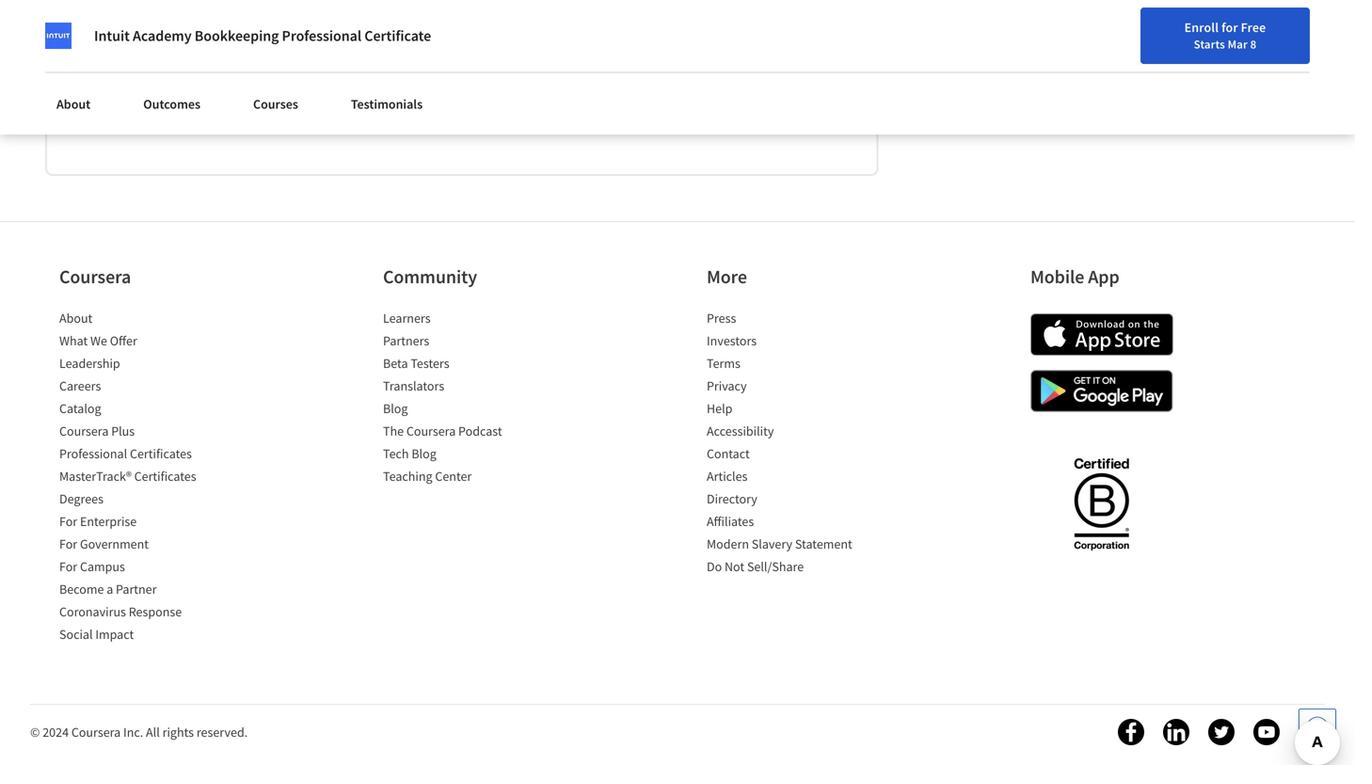 Task type: locate. For each thing, give the bounding box(es) containing it.
all
[[146, 724, 160, 741]]

impact
[[95, 626, 134, 643]]

for campus link
[[59, 558, 125, 575]]

blog
[[383, 400, 408, 417], [412, 445, 437, 462]]

1 for from the top
[[59, 513, 77, 530]]

coronavirus
[[59, 604, 126, 620]]

professional left certificate
[[282, 26, 362, 45]]

courses link
[[242, 85, 310, 123]]

1 horizontal spatial professional
[[282, 26, 362, 45]]

0 vertical spatial about link
[[45, 85, 102, 123]]

intuit image
[[45, 23, 72, 49]]

community
[[383, 265, 477, 289]]

0 vertical spatial blog
[[383, 400, 408, 417]]

coursera up what we offer link
[[59, 265, 131, 289]]

articles link
[[707, 468, 748, 485]]

certificates up mastertrack® certificates link
[[130, 445, 192, 462]]

0 horizontal spatial professional
[[59, 445, 127, 462]]

directory
[[707, 491, 758, 508]]

None search field
[[269, 12, 579, 49]]

enterprise
[[80, 513, 137, 530]]

modern slavery statement link
[[707, 536, 852, 553]]

about link up what
[[59, 310, 93, 327]]

list containing about
[[59, 309, 219, 648]]

1 horizontal spatial list
[[383, 309, 543, 490]]

0 vertical spatial for
[[59, 513, 77, 530]]

rights
[[162, 724, 194, 741]]

list for community
[[383, 309, 543, 490]]

outcomes
[[143, 96, 200, 112]]

tech
[[383, 445, 409, 462]]

articles
[[707, 468, 748, 485]]

help
[[707, 400, 733, 417]]

enroll for free starts mar 8
[[1185, 19, 1266, 52]]

for down degrees
[[59, 513, 77, 530]]

degrees link
[[59, 491, 103, 508]]

tech blog link
[[383, 445, 437, 462]]

testimonials link
[[340, 85, 434, 123]]

1 vertical spatial professional
[[59, 445, 127, 462]]

catalog
[[59, 400, 101, 417]]

coursera twitter image
[[1209, 719, 1235, 746]]

terms
[[707, 355, 741, 372]]

about up what
[[59, 310, 93, 327]]

coursera youtube image
[[1254, 719, 1280, 746]]

for up for campus link
[[59, 536, 77, 553]]

about link down "intuit" icon
[[45, 85, 102, 123]]

menu item
[[1018, 19, 1139, 80]]

not
[[725, 558, 745, 575]]

0 vertical spatial about
[[56, 96, 91, 112]]

1 vertical spatial certificates
[[134, 468, 196, 485]]

the
[[383, 423, 404, 440]]

translators
[[383, 378, 444, 395]]

professional
[[282, 26, 362, 45], [59, 445, 127, 462]]

coursera image
[[23, 15, 142, 45]]

free
[[1241, 19, 1266, 36]]

1 horizontal spatial blog
[[412, 445, 437, 462]]

directory link
[[707, 491, 758, 508]]

for up become
[[59, 558, 77, 575]]

learners partners beta testers translators blog the coursera podcast tech blog teaching center
[[383, 310, 502, 485]]

accessibility
[[707, 423, 774, 440]]

blog up the
[[383, 400, 408, 417]]

2024
[[43, 724, 69, 741]]

©
[[30, 724, 40, 741]]

learners link
[[383, 310, 431, 327]]

about down "intuit" icon
[[56, 96, 91, 112]]

list containing press
[[707, 309, 867, 580]]

partner
[[116, 581, 157, 598]]

help center image
[[1306, 716, 1329, 739]]

coursera inside learners partners beta testers translators blog the coursera podcast tech blog teaching center
[[406, 423, 456, 440]]

2 list from the left
[[383, 309, 543, 490]]

2 horizontal spatial list
[[707, 309, 867, 580]]

1 vertical spatial for
[[59, 536, 77, 553]]

list
[[59, 309, 219, 648], [383, 309, 543, 490], [707, 309, 867, 580]]

catalog link
[[59, 400, 101, 417]]

teaching
[[383, 468, 433, 485]]

list for more
[[707, 309, 867, 580]]

about link
[[45, 85, 102, 123], [59, 310, 93, 327]]

coursera up tech blog 'link'
[[406, 423, 456, 440]]

coursera linkedin image
[[1163, 719, 1190, 746]]

certificates down professional certificates link
[[134, 468, 196, 485]]

beta
[[383, 355, 408, 372]]

the coursera podcast link
[[383, 423, 502, 440]]

1 list from the left
[[59, 309, 219, 648]]

for enterprise link
[[59, 513, 137, 530]]

about inside about what we offer leadership careers catalog coursera plus professional certificates mastertrack® certificates degrees for enterprise for government for campus become a partner coronavirus response social impact
[[59, 310, 93, 327]]

we
[[90, 332, 107, 349]]

bookkeeping
[[195, 26, 279, 45]]

beta testers link
[[383, 355, 450, 372]]

2 vertical spatial for
[[59, 558, 77, 575]]

1 vertical spatial about
[[59, 310, 93, 327]]

investors link
[[707, 332, 757, 349]]

list containing learners
[[383, 309, 543, 490]]

campus
[[80, 558, 125, 575]]

academy
[[133, 26, 192, 45]]

3 for from the top
[[59, 558, 77, 575]]

professional inside about what we offer leadership careers catalog coursera plus professional certificates mastertrack® certificates degrees for enterprise for government for campus become a partner coronavirus response social impact
[[59, 445, 127, 462]]

0 horizontal spatial list
[[59, 309, 219, 648]]

app
[[1088, 265, 1120, 289]]

for
[[59, 513, 77, 530], [59, 536, 77, 553], [59, 558, 77, 575]]

download on the app store image
[[1031, 314, 1174, 356]]

1 vertical spatial about link
[[59, 310, 93, 327]]

mar
[[1228, 37, 1248, 52]]

about for about what we offer leadership careers catalog coursera plus professional certificates mastertrack® certificates degrees for enterprise for government for campus become a partner coronavirus response social impact
[[59, 310, 93, 327]]

get it on google play image
[[1031, 370, 1174, 412]]

about
[[56, 96, 91, 112], [59, 310, 93, 327]]

coursera down the catalog
[[59, 423, 109, 440]]

for government link
[[59, 536, 149, 553]]

inc.
[[123, 724, 143, 741]]

certificate
[[365, 26, 431, 45]]

partners
[[383, 332, 429, 349]]

modern
[[707, 536, 749, 553]]

0 vertical spatial professional
[[282, 26, 362, 45]]

coursera
[[59, 265, 131, 289], [59, 423, 109, 440], [406, 423, 456, 440], [71, 724, 121, 741]]

professional up mastertrack®
[[59, 445, 127, 462]]

3 list from the left
[[707, 309, 867, 580]]

accessibility link
[[707, 423, 774, 440]]

leadership link
[[59, 355, 120, 372]]

reserved.
[[197, 724, 248, 741]]

blog up "teaching center" link
[[412, 445, 437, 462]]



Task type: describe. For each thing, give the bounding box(es) containing it.
become a partner link
[[59, 581, 157, 598]]

translators link
[[383, 378, 444, 395]]

more
[[707, 265, 747, 289]]

coursera plus link
[[59, 423, 135, 440]]

what
[[59, 332, 88, 349]]

slavery
[[752, 536, 793, 553]]

careers link
[[59, 378, 101, 395]]

© 2024 coursera inc. all rights reserved.
[[30, 724, 248, 741]]

8
[[1250, 37, 1257, 52]]

government
[[80, 536, 149, 553]]

response
[[129, 604, 182, 620]]

do not sell/share link
[[707, 558, 804, 575]]

press investors terms privacy help accessibility contact articles directory affiliates modern slavery statement do not sell/share
[[707, 310, 852, 575]]

list for coursera
[[59, 309, 219, 648]]

sell/share
[[747, 558, 804, 575]]

coursera instagram image
[[1299, 719, 1325, 746]]

learners
[[383, 310, 431, 327]]

coursera facebook image
[[1118, 719, 1145, 746]]

intuit academy bookkeeping professional certificate
[[94, 26, 431, 45]]

mastertrack® certificates link
[[59, 468, 196, 485]]

about what we offer leadership careers catalog coursera plus professional certificates mastertrack® certificates degrees for enterprise for government for campus become a partner coronavirus response social impact
[[59, 310, 196, 643]]

leadership
[[59, 355, 120, 372]]

center
[[435, 468, 472, 485]]

privacy link
[[707, 378, 747, 395]]

offer
[[110, 332, 137, 349]]

teaching center link
[[383, 468, 472, 485]]

2 for from the top
[[59, 536, 77, 553]]

courses
[[253, 96, 298, 112]]

blog link
[[383, 400, 408, 417]]

what we offer link
[[59, 332, 137, 349]]

testers
[[411, 355, 450, 372]]

coursera left inc.
[[71, 724, 121, 741]]

social impact link
[[59, 626, 134, 643]]

partners link
[[383, 332, 429, 349]]

careers
[[59, 378, 101, 395]]

affiliates link
[[707, 513, 754, 530]]

0 horizontal spatial blog
[[383, 400, 408, 417]]

contact link
[[707, 445, 750, 462]]

contact
[[707, 445, 750, 462]]

degrees
[[59, 491, 103, 508]]

investors
[[707, 332, 757, 349]]

become
[[59, 581, 104, 598]]

plus
[[111, 423, 135, 440]]

help link
[[707, 400, 733, 417]]

starts
[[1194, 37, 1225, 52]]

0 vertical spatial certificates
[[130, 445, 192, 462]]

mastertrack®
[[59, 468, 132, 485]]

professional certificates link
[[59, 445, 192, 462]]

coursera inside about what we offer leadership careers catalog coursera plus professional certificates mastertrack® certificates degrees for enterprise for government for campus become a partner coronavirus response social impact
[[59, 423, 109, 440]]

privacy
[[707, 378, 747, 395]]

about link for outcomes
[[45, 85, 102, 123]]

about for about
[[56, 96, 91, 112]]

coronavirus response link
[[59, 604, 182, 620]]

mobile
[[1031, 265, 1085, 289]]

testimonials
[[351, 96, 423, 112]]

for
[[1222, 19, 1238, 36]]

1 vertical spatial blog
[[412, 445, 437, 462]]

affiliates
[[707, 513, 754, 530]]

outcomes link
[[132, 85, 212, 123]]

mobile app
[[1031, 265, 1120, 289]]

press link
[[707, 310, 736, 327]]

terms link
[[707, 355, 741, 372]]

a
[[107, 581, 113, 598]]

podcast
[[458, 423, 502, 440]]

do
[[707, 558, 722, 575]]

press
[[707, 310, 736, 327]]

enroll
[[1185, 19, 1219, 36]]

logo of certified b corporation image
[[1063, 447, 1140, 560]]

about link for what we offer
[[59, 310, 93, 327]]

social
[[59, 626, 93, 643]]

statement
[[795, 536, 852, 553]]



Task type: vqa. For each thing, say whether or not it's contained in the screenshot.
bottom BLOG
yes



